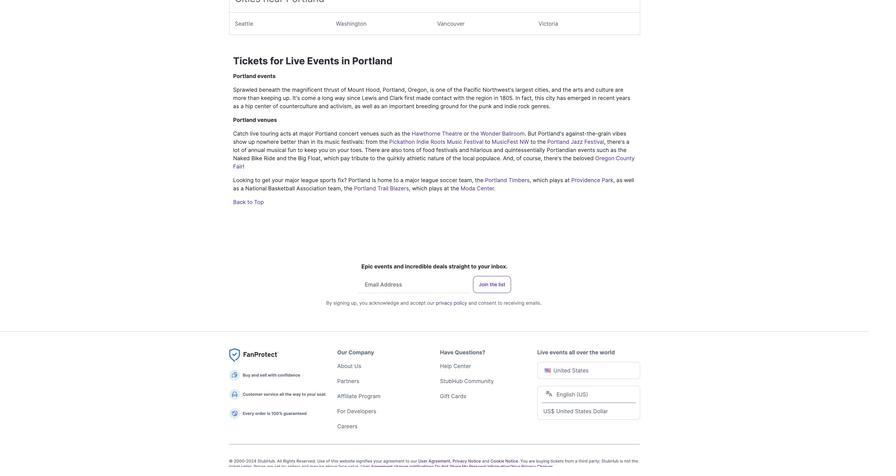 Task type: locate. For each thing, give the bounding box(es) containing it.
with inside sprawled beneath the magnificent thrust of mount hood, portland, oregon, is one of the pacific northwest's largest cities, and the arts and culture are more than keeping up. it's come a long way since lewis and clark first made contact with the region in 1805. in fact, this city has emerged in recent years as a hip center of counterculture and activism, as well as an important breeding ground for the punk and indie rock genres.
[[454, 95, 465, 101]]

hood,
[[366, 86, 381, 93]]

0 horizontal spatial well
[[362, 103, 372, 110]]

united states
[[554, 367, 589, 374]]

the up moda center link
[[475, 177, 484, 184]]

be
[[319, 464, 324, 467]]

the up county
[[618, 147, 627, 154]]

activism,
[[330, 103, 353, 110]]

there
[[365, 147, 380, 154]]

1 vertical spatial at
[[565, 177, 570, 184]]

over
[[577, 349, 589, 356]]

there's down vibes
[[607, 138, 625, 145]]

0 vertical spatial .
[[525, 130, 526, 137]]

0 horizontal spatial for
[[270, 55, 284, 67]]

0 vertical spatial such
[[381, 130, 393, 137]]

inbox.
[[491, 263, 508, 270]]

1 vertical spatial there's
[[544, 155, 562, 162]]

0 vertical spatial stubhub
[[440, 378, 463, 385]]

at down the soccer
[[444, 185, 449, 192]]

affiliate
[[337, 393, 357, 400]]

0 horizontal spatial there's
[[544, 155, 562, 162]]

0 horizontal spatial league
[[301, 177, 318, 184]]

1 horizontal spatial from
[[565, 459, 574, 464]]

league up portland trail blazers , which plays at the moda center .
[[421, 177, 439, 184]]

portland timbers link
[[485, 177, 530, 184]]

stubhub inside . you are buying tickets from a third party; stubhub is not the ticket seller. prices are set by sellers and may be above face value.
[[602, 459, 619, 464]]

the right not
[[632, 459, 638, 464]]

you
[[521, 459, 528, 464]]

the inside . you are buying tickets from a third party; stubhub is not the ticket seller. prices are set by sellers and may be above face value.
[[632, 459, 638, 464]]

0 vertical spatial center
[[477, 185, 494, 192]]

your up basketball
[[272, 177, 284, 184]]

timbers
[[509, 177, 530, 184]]

order
[[255, 411, 266, 416]]

gift
[[440, 393, 450, 400]]

0 vertical spatial for
[[270, 55, 284, 67]]

0 horizontal spatial such
[[381, 130, 393, 137]]

.
[[525, 130, 526, 137], [494, 185, 496, 192], [518, 459, 520, 464]]

back
[[233, 199, 246, 206]]

1 vertical spatial with
[[268, 373, 277, 378]]

oregon county fair
[[233, 155, 635, 170]]

fun
[[288, 147, 296, 154]]

has
[[557, 95, 566, 101]]

sell
[[260, 373, 267, 378]]

stubhub community
[[440, 378, 494, 385]]

of
[[341, 86, 346, 93], [447, 86, 452, 93], [273, 103, 278, 110], [241, 147, 247, 154], [416, 147, 422, 154], [446, 155, 451, 162], [517, 155, 522, 162], [326, 459, 330, 464]]

tickets
[[233, 55, 268, 67]]

portland up portlandian
[[548, 138, 570, 145]]

1 horizontal spatial way
[[335, 95, 345, 101]]

team, up moda
[[459, 177, 474, 184]]

you
[[319, 147, 328, 154], [360, 300, 368, 306]]

region
[[476, 95, 493, 101]]

user
[[418, 459, 428, 464]]

0 vertical spatial all
[[569, 349, 575, 356]]

victoria
[[539, 20, 559, 27]]

to inside button
[[247, 199, 253, 206]]

1 horizontal spatial there's
[[607, 138, 625, 145]]

1 horizontal spatial .
[[518, 459, 520, 464]]

1 vertical spatial center
[[454, 363, 471, 370]]

our
[[337, 349, 347, 356]]

washington
[[336, 20, 367, 27]]

0 vertical spatial way
[[335, 95, 345, 101]]

. down portland timbers link
[[494, 185, 496, 192]]

quirkily
[[387, 155, 406, 162]]

deals
[[433, 263, 448, 270]]

way up guaranteed
[[293, 392, 301, 397]]

venues up touring
[[258, 117, 277, 123]]

or
[[464, 130, 469, 137]]

from up there
[[366, 138, 378, 145]]

, there's a lot of annual musical fun to keep you on your toes. there are also tons of food festivals and hilarious and quintessentially portlandian events such as the naked bike ride and the big float, which pay tribute to the quirkily athletic nature of the local populace. and, of course, there's the beloved
[[233, 138, 630, 162]]

Email Address email field
[[360, 276, 471, 293]]

and down the reserved. on the bottom
[[302, 464, 309, 467]]

well
[[362, 103, 372, 110], [624, 177, 634, 184]]

2 league from the left
[[421, 177, 439, 184]]

1 horizontal spatial festival
[[585, 138, 604, 145]]

1 horizontal spatial well
[[624, 177, 634, 184]]

the left list
[[490, 282, 498, 288]]

. inside . you are buying tickets from a third party; stubhub is not the ticket seller. prices are set by sellers and may be above face value.
[[518, 459, 520, 464]]

0 vertical spatial with
[[454, 95, 465, 101]]

0 horizontal spatial notice
[[468, 459, 481, 464]]

you down 'its'
[[319, 147, 328, 154]]

1 horizontal spatial this
[[535, 95, 545, 101]]

notice left you at the bottom right of page
[[506, 459, 518, 464]]

1 horizontal spatial team,
[[459, 177, 474, 184]]

center right moda
[[477, 185, 494, 192]]

1 vertical spatial stubhub
[[602, 459, 619, 464]]

1 horizontal spatial than
[[298, 138, 309, 145]]

you inside ', there's a lot of annual musical fun to keep you on your toes. there are also tons of food festivals and hilarious and quintessentially portlandian events such as the naked bike ride and the big float, which pay tribute to the quirkily athletic nature of the local populace. and, of course, there's the beloved'
[[319, 147, 328, 154]]

such
[[381, 130, 393, 137], [597, 147, 609, 154]]

home
[[378, 177, 392, 184]]

plays left providence
[[550, 177, 563, 184]]

1 vertical spatial team,
[[328, 185, 343, 192]]

trail
[[378, 185, 389, 192]]

0 horizontal spatial live
[[286, 55, 305, 67]]

musicfest
[[492, 138, 518, 145]]

this
[[535, 95, 545, 101], [331, 459, 338, 464]]

. left but
[[525, 130, 526, 137]]

league up association
[[301, 177, 318, 184]]

fix?
[[338, 177, 347, 184]]

1 vertical spatial from
[[565, 459, 574, 464]]

a up county
[[627, 138, 630, 145]]

. inside . but portland's against-the-grain vibes show up nowhere better than in its music festivals: from the
[[525, 130, 526, 137]]

center
[[255, 103, 271, 110]]

1 horizontal spatial league
[[421, 177, 439, 184]]

your inside ', there's a lot of annual musical fun to keep you on your toes. there are also tons of food festivals and hilarious and quintessentially portlandian events such as the naked bike ride and the big float, which pay tribute to the quirkily athletic nature of the local populace. and, of course, there's the beloved'
[[338, 147, 349, 154]]

questions?
[[455, 349, 486, 356]]

bike
[[251, 155, 262, 162]]

oregon
[[596, 155, 615, 162]]

0 vertical spatial from
[[366, 138, 378, 145]]

pickathon
[[389, 138, 415, 145]]

0 horizontal spatial stubhub
[[440, 378, 463, 385]]

states down "(us)" at right bottom
[[575, 408, 592, 415]]

center down have questions?
[[454, 363, 471, 370]]

a inside ', there's a lot of annual musical fun to keep you on your toes. there are also tons of food festivals and hilarious and quintessentially portlandian events such as the naked bike ride and the big float, which pay tribute to the quirkily athletic nature of the local populace. and, of course, there's the beloved'
[[627, 138, 630, 145]]

0 horizontal spatial festival
[[464, 138, 484, 145]]

the inside . but portland's against-the-grain vibes show up nowhere better than in its music festivals: from the
[[379, 138, 388, 145]]

at right acts
[[293, 130, 298, 137]]

which down looking to get your major league sports fix? portland is home to a major league soccer team, the portland timbers , which plays at providence park
[[412, 185, 428, 192]]

0 horizontal spatial from
[[366, 138, 378, 145]]

agreement
[[429, 459, 451, 464]]

pay
[[341, 155, 350, 162]]

1 festival from the left
[[464, 138, 484, 145]]

you right up,
[[360, 300, 368, 306]]

about us link
[[337, 363, 361, 370]]

lot
[[233, 147, 240, 154]]

0 vertical spatial which
[[324, 155, 339, 162]]

portland up 'music'
[[315, 130, 337, 137]]

1 vertical spatial such
[[597, 147, 609, 154]]

such up oregon
[[597, 147, 609, 154]]

of down 'festivals' at the right top of the page
[[446, 155, 451, 162]]

this up above
[[331, 459, 338, 464]]

well right park
[[624, 177, 634, 184]]

of right the one on the top of the page
[[447, 86, 452, 93]]

at
[[293, 130, 298, 137], [565, 177, 570, 184], [444, 185, 449, 192]]

stubhub.
[[258, 459, 276, 464]]

1 horizontal spatial notice
[[506, 459, 518, 464]]

1 vertical spatial live
[[538, 349, 549, 356]]

the inside 'button'
[[490, 282, 498, 288]]

1 vertical spatial you
[[360, 300, 368, 306]]

1 horizontal spatial for
[[460, 103, 468, 110]]

1 horizontal spatial all
[[569, 349, 575, 356]]

by signing up, you acknowledge and accept our privacy policy and consent to receiving emails.
[[326, 300, 542, 306]]

1 vertical spatial than
[[298, 138, 309, 145]]

genres.
[[532, 103, 551, 110]]

portland up the "catch"
[[233, 117, 256, 123]]

are
[[615, 86, 624, 93], [382, 147, 390, 154], [529, 459, 535, 464], [267, 464, 273, 467]]

0 horizontal spatial our
[[411, 459, 417, 464]]

0 horizontal spatial plays
[[429, 185, 443, 192]]

0 horizontal spatial at
[[293, 130, 298, 137]]

indie
[[417, 138, 429, 145]]

to up blazers at the left of page
[[394, 177, 399, 184]]

0 horizontal spatial team,
[[328, 185, 343, 192]]

festival down or
[[464, 138, 484, 145]]

acts
[[280, 130, 291, 137]]

events for portland events
[[258, 73, 276, 80]]

plays down looking to get your major league sports fix? portland is home to a major league soccer team, the portland timbers , which plays at providence park
[[429, 185, 443, 192]]

receiving
[[504, 300, 525, 306]]

0 vertical spatial there's
[[607, 138, 625, 145]]

1 vertical spatial for
[[460, 103, 468, 110]]

0 vertical spatial our
[[427, 300, 435, 306]]

sprawled
[[233, 86, 258, 93]]

1 horizontal spatial such
[[597, 147, 609, 154]]

annual
[[248, 147, 265, 154]]

this inside sprawled beneath the magnificent thrust of mount hood, portland, oregon, is one of the pacific northwest's largest cities, and the arts and culture are more than keeping up. it's come a long way since lewis and clark first made contact with the region in 1805. in fact, this city has emerged in recent years as a hip center of counterculture and activism, as well as an important breeding ground for the punk and indie rock genres.
[[535, 95, 545, 101]]

1 vertical spatial our
[[411, 459, 417, 464]]

stubhub right party;
[[602, 459, 619, 464]]

1 vertical spatial well
[[624, 177, 634, 184]]

1 horizontal spatial stubhub
[[602, 459, 619, 464]]

than inside sprawled beneath the magnificent thrust of mount hood, portland, oregon, is one of the pacific northwest's largest cities, and the arts and culture are more than keeping up. it's come a long way since lewis and clark first made contact with the region in 1805. in fact, this city has emerged in recent years as a hip center of counterculture and activism, as well as an important breeding ground for the punk and indie rock genres.
[[248, 95, 260, 101]]

quintessentially
[[505, 147, 545, 154]]

and left sell
[[251, 373, 259, 378]]

of right and,
[[517, 155, 522, 162]]

1 vertical spatial venues
[[361, 130, 379, 137]]

1 horizontal spatial live
[[538, 349, 549, 356]]

0 horizontal spatial center
[[454, 363, 471, 370]]

portland left trail
[[354, 185, 376, 192]]

a left third
[[575, 459, 578, 464]]

0 vertical spatial than
[[248, 95, 260, 101]]

join
[[479, 282, 489, 288]]

festival down the-
[[585, 138, 604, 145]]

0 horizontal spatial this
[[331, 459, 338, 464]]

, down oregon
[[614, 177, 615, 184]]

and left cookie
[[482, 459, 490, 464]]

seattle
[[235, 20, 253, 27]]

1 vertical spatial all
[[280, 392, 284, 397]]

the down the portland's
[[538, 138, 546, 145]]

0 horizontal spatial venues
[[258, 117, 277, 123]]

community
[[465, 378, 494, 385]]

portland,
[[383, 86, 406, 93]]

team, inside , as well as a national basketball association team, the
[[328, 185, 343, 192]]

0 vertical spatial states
[[572, 367, 589, 374]]

all right service
[[280, 392, 284, 397]]

2 horizontal spatial which
[[533, 177, 548, 184]]

and up local
[[459, 147, 469, 154]]

all left over on the bottom of the page
[[569, 349, 575, 356]]

in inside . but portland's against-the-grain vibes show up nowhere better than in its music festivals: from the
[[311, 138, 316, 145]]

0 vertical spatial this
[[535, 95, 545, 101]]

english (us)
[[557, 391, 588, 398]]

tons
[[403, 147, 415, 154]]

0 vertical spatial united
[[554, 367, 571, 374]]

have questions?
[[440, 349, 486, 356]]

which down on
[[324, 155, 339, 162]]

oregon,
[[408, 86, 429, 93]]

the down catch live touring acts at major portland concert venues such as the hawthorne theatre or the wonder ballroom
[[379, 138, 388, 145]]

team,
[[459, 177, 474, 184], [328, 185, 343, 192]]

from right tickets
[[565, 459, 574, 464]]

2 vertical spatial .
[[518, 459, 520, 464]]

buy and sell with confidence
[[243, 373, 300, 378]]

0 horizontal spatial you
[[319, 147, 328, 154]]

1 vertical spatial .
[[494, 185, 496, 192]]

0 horizontal spatial all
[[280, 392, 284, 397]]

1 horizontal spatial which
[[412, 185, 428, 192]]

with right sell
[[268, 373, 277, 378]]

are up years
[[615, 86, 624, 93]]

breeding
[[416, 103, 439, 110]]

in left 'its'
[[311, 138, 316, 145]]

such up pickathon
[[381, 130, 393, 137]]

is right "order"
[[267, 411, 270, 416]]

0 horizontal spatial with
[[268, 373, 277, 378]]

for right ground
[[460, 103, 468, 110]]

to left seat
[[302, 392, 306, 397]]

keep
[[305, 147, 317, 154]]

of down keeping
[[273, 103, 278, 110]]

this up genres.
[[535, 95, 545, 101]]

0 horizontal spatial way
[[293, 392, 301, 397]]

0 vertical spatial you
[[319, 147, 328, 154]]

0 vertical spatial team,
[[459, 177, 474, 184]]

our right accept
[[427, 300, 435, 306]]

portlandian
[[547, 147, 577, 154]]

0 vertical spatial plays
[[550, 177, 563, 184]]

, down the grain
[[604, 138, 606, 145]]

0 horizontal spatial which
[[324, 155, 339, 162]]

2 horizontal spatial .
[[525, 130, 526, 137]]

portland right the fix?
[[349, 177, 371, 184]]

than
[[248, 95, 260, 101], [298, 138, 309, 145]]

1 horizontal spatial with
[[454, 95, 465, 101]]

2 festival from the left
[[585, 138, 604, 145]]

national
[[245, 185, 267, 192]]

portland venues
[[233, 117, 277, 123]]

festivals
[[436, 147, 458, 154]]

and down pickathon indie roots music festival to musicfest nw to the portland jazz festival
[[494, 147, 504, 154]]

1 vertical spatial which
[[533, 177, 548, 184]]

english
[[557, 391, 575, 398]]

a inside . you are buying tickets from a third party; stubhub is not the ticket seller. prices are set by sellers and may be above face value.
[[575, 459, 578, 464]]

rights
[[283, 459, 296, 464]]

1 notice from the left
[[468, 459, 481, 464]]

blazers
[[390, 185, 409, 192]]

0 horizontal spatial than
[[248, 95, 260, 101]]

seattle link
[[235, 20, 253, 27]]

©
[[229, 459, 233, 464]]

fan protect gurantee image
[[229, 349, 278, 363]]

1 vertical spatial way
[[293, 392, 301, 397]]

2 notice from the left
[[506, 459, 518, 464]]

the down pacific
[[466, 95, 475, 101]]

is left the one on the top of the page
[[430, 86, 434, 93]]

2 vertical spatial at
[[444, 185, 449, 192]]

privacy policy link
[[436, 300, 467, 306]]

tribute
[[352, 155, 369, 162]]

0 vertical spatial well
[[362, 103, 372, 110]]

catch
[[233, 130, 249, 137]]

a inside , as well as a national basketball association team, the
[[241, 185, 244, 192]]

there's down portlandian
[[544, 155, 562, 162]]

than up hip
[[248, 95, 260, 101]]



Task type: describe. For each thing, give the bounding box(es) containing it.
the left punk
[[469, 103, 478, 110]]

the up pickathon
[[402, 130, 411, 137]]

a left hip
[[241, 103, 244, 110]]

major up keep
[[299, 130, 314, 137]]

in left recent
[[592, 95, 597, 101]]

events inside ', there's a lot of annual musical fun to keep you on your toes. there are also tons of food festivals and hilarious and quintessentially portlandian events such as the naked bike ride and the big float, which pay tribute to the quirkily athletic nature of the local populace. and, of course, there's the beloved'
[[578, 147, 595, 154]]

1 vertical spatial states
[[575, 408, 592, 415]]

to up the national
[[255, 177, 260, 184]]

all for over
[[569, 349, 575, 356]]

and down musical
[[277, 155, 287, 162]]

the right or
[[471, 130, 479, 137]]

, down looking to get your major league sports fix? portland is home to a major league soccer team, the portland timbers , which plays at providence park
[[409, 185, 411, 192]]

thrust
[[324, 86, 339, 93]]

pickathon indie roots music festival to musicfest nw to the portland jazz festival
[[389, 138, 604, 145]]

2024
[[246, 459, 257, 464]]

the inside , as well as a national basketball association team, the
[[344, 185, 353, 192]]

1 vertical spatial united
[[557, 408, 574, 415]]

basketball
[[268, 185, 295, 192]]

your right signifies
[[374, 459, 382, 464]]

the left pacific
[[454, 86, 462, 93]]

sprawled beneath the magnificent thrust of mount hood, portland, oregon, is one of the pacific northwest's largest cities, and the arts and culture are more than keeping up. it's come a long way since lewis and clark first made contact with the region in 1805. in fact, this city has emerged in recent years as a hip center of counterculture and activism, as well as an important breeding ground for the punk and indie rock genres.
[[233, 86, 631, 110]]

way inside sprawled beneath the magnificent thrust of mount hood, portland, oregon, is one of the pacific northwest's largest cities, and the arts and culture are more than keeping up. it's come a long way since lewis and clark first made contact with the region in 1805. in fact, this city has emerged in recent years as a hip center of counterculture and activism, as well as an important breeding ground for the punk and indie rock genres.
[[335, 95, 345, 101]]

signing
[[334, 300, 350, 306]]

. for you
[[518, 459, 520, 464]]

customer
[[243, 392, 263, 397]]

athletic
[[407, 155, 426, 162]]

to right agreement at the bottom left of page
[[406, 459, 410, 464]]

1 horizontal spatial center
[[477, 185, 494, 192]]

1 horizontal spatial plays
[[550, 177, 563, 184]]

providence
[[572, 177, 601, 184]]

is inside sprawled beneath the magnificent thrust of mount hood, portland, oregon, is one of the pacific northwest's largest cities, and the arts and culture are more than keeping up. it's come a long way since lewis and clark first made contact with the region in 1805. in fact, this city has emerged in recent years as a hip center of counterculture and activism, as well as an important breeding ground for the punk and indie rock genres.
[[430, 86, 434, 93]]

major up basketball
[[285, 177, 300, 184]]

are down stubhub.
[[267, 464, 273, 467]]

is inside . you are buying tickets from a third party; stubhub is not the ticket seller. prices are set by sellers and may be above face value.
[[620, 459, 623, 464]]

and right arts
[[585, 86, 594, 93]]

as down since
[[355, 103, 361, 110]]

back to top
[[233, 199, 264, 206]]

an
[[381, 103, 388, 110]]

is left home
[[372, 177, 376, 184]]

to down there
[[370, 155, 375, 162]]

contact
[[432, 95, 452, 101]]

and left accept
[[401, 300, 409, 306]]

are inside sprawled beneath the magnificent thrust of mount hood, portland, oregon, is one of the pacific northwest's largest cities, and the arts and culture are more than keeping up. it's come a long way since lewis and clark first made contact with the region in 1805. in fact, this city has emerged in recent years as a hip center of counterculture and activism, as well as an important breeding ground for the punk and indie rock genres.
[[615, 86, 624, 93]]

the left local
[[453, 155, 461, 162]]

to down but
[[531, 138, 536, 145]]

events for epic events and incredible deals straight to your inbox.
[[374, 263, 393, 270]]

buying
[[536, 459, 550, 464]]

hilarious
[[471, 147, 492, 154]]

city
[[546, 95, 555, 101]]

one
[[436, 86, 446, 93]]

its
[[317, 138, 323, 145]]

© 2000-2024 stubhub. all rights reserved. use of this website signifies your agreement to our user agreement , privacy notice and cookie notice
[[229, 459, 518, 464]]

a left long
[[318, 95, 321, 101]]

in down 'northwest's'
[[494, 95, 499, 101]]

events for live events all over the world
[[550, 349, 568, 356]]

to right consent
[[498, 300, 503, 306]]

and,
[[503, 155, 515, 162]]

the right service
[[285, 392, 292, 397]]

confidence
[[278, 373, 300, 378]]

rock
[[519, 103, 530, 110]]

also
[[391, 147, 402, 154]]

1 horizontal spatial our
[[427, 300, 435, 306]]

portland trail blazers , which plays at the moda center .
[[354, 185, 496, 192]]

portland jazz festival link
[[548, 138, 604, 145]]

1 horizontal spatial at
[[444, 185, 449, 192]]

against-
[[566, 130, 587, 137]]

0 horizontal spatial .
[[494, 185, 496, 192]]

as left an
[[374, 103, 380, 110]]

and down long
[[319, 103, 329, 110]]

from inside . you are buying tickets from a third party; stubhub is not the ticket seller. prices are set by sellers and may be above face value.
[[565, 459, 574, 464]]

as down looking
[[233, 185, 239, 192]]

help center
[[440, 363, 471, 370]]

language_20x20 image
[[546, 391, 553, 398]]

2 horizontal spatial at
[[565, 177, 570, 184]]

cards
[[451, 393, 467, 400]]

years
[[617, 95, 631, 101]]

course,
[[523, 155, 543, 162]]

0 vertical spatial live
[[286, 55, 305, 67]]

for inside sprawled beneath the magnificent thrust of mount hood, portland, oregon, is one of the pacific northwest's largest cities, and the arts and culture are more than keeping up. it's come a long way since lewis and clark first made contact with the region in 1805. in fact, this city has emerged in recent years as a hip center of counterculture and activism, as well as an important breeding ground for the punk and indie rock genres.
[[460, 103, 468, 110]]

wonder
[[481, 130, 501, 137]]

use
[[317, 459, 325, 464]]

portland up the hood,
[[352, 55, 393, 67]]

a up blazers at the left of page
[[401, 177, 404, 184]]

more
[[233, 95, 246, 101]]

of right thrust
[[341, 86, 346, 93]]

as right park
[[617, 177, 623, 184]]

live events all over the world
[[538, 349, 615, 356]]

ballroom
[[502, 130, 525, 137]]

company
[[349, 349, 374, 356]]

portland up sprawled
[[233, 73, 256, 80]]

set
[[274, 464, 281, 467]]

from inside . but portland's against-the-grain vibes show up nowhere better than in its music festivals: from the
[[366, 138, 378, 145]]

indie
[[505, 103, 517, 110]]

us
[[355, 363, 361, 370]]

festivals:
[[341, 138, 364, 145]]

to down wonder
[[485, 138, 490, 145]]

and down 1805.
[[494, 103, 503, 110]]

keeping
[[261, 95, 282, 101]]

guaranteed
[[284, 411, 307, 416]]

top
[[254, 199, 264, 206]]

. for but
[[525, 130, 526, 137]]

1 vertical spatial plays
[[429, 185, 443, 192]]

county
[[616, 155, 635, 162]]

up,
[[351, 300, 358, 306]]

better
[[281, 138, 296, 145]]

our company
[[337, 349, 374, 356]]

the down the soccer
[[451, 185, 459, 192]]

culture
[[596, 86, 614, 93]]

major up portland trail blazers , which plays at the moda center .
[[405, 177, 420, 184]]

naked
[[233, 155, 250, 162]]

well inside , as well as a national basketball association team, the
[[624, 177, 634, 184]]

are inside ', there's a lot of annual musical fun to keep you on your toes. there are also tons of food festivals and hilarious and quintessentially portlandian events such as the naked bike ride and the big float, which pay tribute to the quirkily athletic nature of the local populace. and, of course, there's the beloved'
[[382, 147, 390, 154]]

arts
[[573, 86, 583, 93]]

up.
[[283, 95, 291, 101]]

1 vertical spatial this
[[331, 459, 338, 464]]

since
[[347, 95, 361, 101]]

careers link
[[337, 423, 358, 430]]

states inside united states button
[[572, 367, 589, 374]]

portland up moda center link
[[485, 177, 507, 184]]

portland trail blazers link
[[354, 185, 409, 192]]

the down fun
[[288, 155, 297, 162]]

all
[[277, 459, 282, 464]]

about us
[[337, 363, 361, 370]]

for developers link
[[337, 408, 376, 415]]

2 vertical spatial which
[[412, 185, 428, 192]]

the right over on the bottom of the page
[[590, 349, 599, 356]]

of up athletic
[[416, 147, 422, 154]]

prices
[[254, 464, 266, 467]]

1 horizontal spatial venues
[[361, 130, 379, 137]]

of up above
[[326, 459, 330, 464]]

1 horizontal spatial you
[[360, 300, 368, 306]]

as inside ', there's a lot of annual musical fun to keep you on your toes. there are also tons of food festivals and hilarious and quintessentially portlandian events such as the naked bike ride and the big float, which pay tribute to the quirkily athletic nature of the local populace. and, of course, there's the beloved'
[[611, 147, 617, 154]]

are right you at the bottom right of page
[[529, 459, 535, 464]]

to right straight
[[471, 263, 477, 270]]

hawthorne theatre link
[[412, 130, 462, 137]]

united inside button
[[554, 367, 571, 374]]

all for the
[[280, 392, 284, 397]]

largest
[[516, 86, 534, 93]]

musical
[[267, 147, 286, 154]]

populace.
[[476, 155, 502, 162]]

straight
[[449, 263, 470, 270]]

the down portlandian
[[563, 155, 572, 162]]

seller.
[[241, 464, 253, 467]]

and inside . you are buying tickets from a third party; stubhub is not the ticket seller. prices are set by sellers and may be above face value.
[[302, 464, 309, 467]]

, inside ', there's a lot of annual musical fun to keep you on your toes. there are also tons of food festivals and hilarious and quintessentially portlandian events such as the naked bike ride and the big float, which pay tribute to the quirkily athletic nature of the local populace. and, of course, there's the beloved'
[[604, 138, 606, 145]]

, down the course,
[[530, 177, 531, 184]]

nw
[[520, 138, 529, 145]]

for developers
[[337, 408, 376, 415]]

and left incredible
[[394, 263, 404, 270]]

1 league from the left
[[301, 177, 318, 184]]

as down more
[[233, 103, 239, 110]]

well inside sprawled beneath the magnificent thrust of mount hood, portland, oregon, is one of the pacific northwest's largest cities, and the arts and culture are more than keeping up. it's come a long way since lewis and clark first made contact with the region in 1805. in fact, this city has emerged in recent years as a hip center of counterculture and activism, as well as an important breeding ground for the punk and indie rock genres.
[[362, 103, 372, 110]]

the up up.
[[282, 86, 291, 93]]

join the list button
[[473, 276, 511, 293]]

in right events
[[342, 55, 350, 67]]

pacific
[[464, 86, 481, 93]]

the down there
[[377, 155, 385, 162]]

beneath
[[259, 86, 280, 93]]

cities,
[[535, 86, 550, 93]]

counterculture
[[280, 103, 317, 110]]

important
[[389, 103, 415, 110]]

to right fun
[[298, 147, 303, 154]]

show
[[233, 138, 247, 145]]

every order is 100% guaranteed
[[243, 411, 307, 416]]

help center link
[[440, 363, 471, 370]]

not
[[624, 459, 631, 464]]

party;
[[589, 459, 601, 464]]

of right 'lot'
[[241, 147, 247, 154]]

your left seat
[[307, 392, 316, 397]]

than inside . but portland's against-the-grain vibes show up nowhere better than in its music festivals: from the
[[298, 138, 309, 145]]

live
[[250, 130, 259, 137]]

magnificent
[[292, 86, 323, 93]]

music
[[325, 138, 340, 145]]

0 vertical spatial venues
[[258, 117, 277, 123]]

, inside , as well as a national basketball association team, the
[[614, 177, 615, 184]]

such inside ', there's a lot of annual musical fun to keep you on your toes. there are also tons of food festivals and hilarious and quintessentially portlandian events such as the naked bike ride and the big float, which pay tribute to the quirkily athletic nature of the local populace. and, of course, there's the beloved'
[[597, 147, 609, 154]]

careers
[[337, 423, 358, 430]]

and up an
[[379, 95, 388, 101]]

buy
[[243, 373, 251, 378]]

and right policy
[[469, 300, 477, 306]]

and up has
[[552, 86, 562, 93]]

0 vertical spatial at
[[293, 130, 298, 137]]

, left privacy at the right bottom
[[451, 459, 452, 464]]

which inside ', there's a lot of annual musical fun to keep you on your toes. there are also tons of food festivals and hilarious and quintessentially portlandian events such as the naked bike ride and the big float, which pay tribute to the quirkily athletic nature of the local populace. and, of course, there's the beloved'
[[324, 155, 339, 162]]

your left inbox.
[[478, 263, 490, 270]]

the up has
[[563, 86, 572, 93]]

as up pickathon
[[395, 130, 401, 137]]



Task type: vqa. For each thing, say whether or not it's contained in the screenshot.
stubhub image
no



